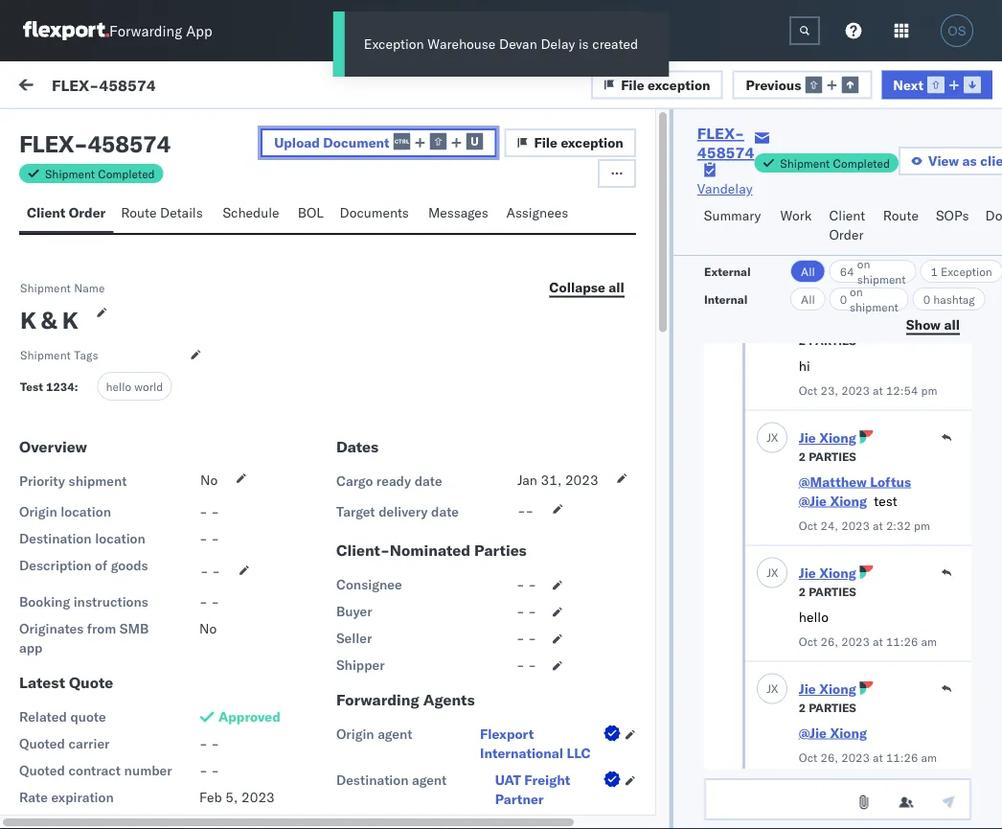 Task type: vqa. For each thing, say whether or not it's contained in the screenshot.
to
no



Task type: describe. For each thing, give the bounding box(es) containing it.
quoted for quoted carrier
[[19, 735, 65, 752]]

pm down parties
[[467, 568, 487, 585]]

4 z from the top
[[69, 469, 75, 481]]

64 on shipment
[[840, 256, 906, 286]]

world
[[134, 379, 163, 394]]

app
[[186, 22, 212, 40]]

7 zhao from the top
[[165, 725, 195, 742]]

quote
[[70, 708, 106, 725]]

agent for destination agent
[[412, 772, 447, 789]]

2 parties for @jie
[[799, 701, 857, 716]]

1 vertical spatial exception
[[561, 134, 624, 151]]

2026, left 6:39
[[385, 654, 423, 671]]

loftus
[[871, 474, 912, 490]]

hello oct 26, 2023 at 11:26 am
[[799, 609, 938, 650]]

2 parties button for hello
[[799, 583, 857, 600]]

booking
[[19, 593, 70, 610]]

2 parties button for @matthew
[[799, 448, 857, 465]]

oct inside 2 parties hi oct 23, 2023 at 12:54 pm
[[799, 384, 818, 398]]

1 vertical spatial file
[[534, 134, 558, 151]]

7 z from the top
[[69, 814, 75, 826]]

pst up uat
[[482, 741, 506, 757]]

2023 inside hello oct 26, 2023 at 11:26 am
[[842, 635, 870, 650]]

2023 inside @matthew loftus @jie xiong test oct 24, 2023 at 2:32 pm
[[842, 519, 870, 534]]

schedule
[[223, 204, 280, 221]]

name
[[74, 280, 105, 295]]

uat freight partner
[[495, 772, 571, 808]]

pst down parties
[[491, 568, 514, 585]]

2 for @matthew
[[799, 450, 806, 464]]

2 zhao from the top
[[165, 294, 195, 311]]

time
[[343, 166, 368, 181]]

2 for hello
[[799, 585, 806, 600]]

pst right 6:39
[[482, 654, 506, 671]]

oct inside @matthew loftus @jie xiong test oct 24, 2023 at 2:32 pm
[[799, 519, 818, 534]]

8 jason-test zhao from the top
[[93, 812, 195, 828]]

test right name
[[136, 294, 161, 311]]

1 vertical spatial exception
[[941, 264, 993, 278]]

work
[[781, 207, 812, 224]]

@ for @ tao liu
[[58, 672, 69, 689]]

2 j z from the top
[[65, 296, 75, 308]]

summary button
[[697, 198, 773, 255]]

created
[[593, 35, 639, 52]]

test down number
[[136, 812, 161, 828]]

latest
[[19, 673, 65, 692]]

dec 20, 2026, 12:36 am pst
[[342, 223, 524, 240]]

show
[[907, 316, 941, 333]]

3 jason-test zhao from the top
[[93, 380, 195, 397]]

priority
[[19, 473, 65, 489]]

resize handle column header for time
[[525, 160, 548, 829]]

origin for origin agent
[[336, 726, 374, 743]]

route details button
[[113, 196, 215, 233]]

pm right 6:38
[[459, 741, 479, 757]]

3 z from the top
[[69, 382, 75, 394]]

24,
[[821, 519, 839, 534]]

1 17, from the top
[[369, 482, 390, 499]]

route for route
[[884, 207, 919, 224]]

shipment name
[[20, 280, 105, 295]]

os button
[[936, 9, 980, 53]]

pst right am
[[500, 223, 524, 240]]

2026, down the nominated
[[394, 568, 431, 585]]

hello for hello world
[[106, 379, 131, 394]]

2 parties button for @jie
[[799, 699, 857, 716]]

1 horizontal spatial client
[[830, 207, 866, 224]]

1
[[931, 264, 938, 278]]

x for @jie
[[772, 682, 779, 696]]

flexport international llc
[[480, 726, 591, 762]]

liu
[[97, 672, 119, 689]]

do button
[[978, 198, 1003, 255]]

2 vertical spatial no
[[199, 620, 217, 637]]

test right 'of'
[[136, 553, 161, 569]]

vandelay
[[698, 180, 753, 197]]

documents button
[[332, 196, 421, 233]]

delivery
[[379, 503, 428, 520]]

6 z from the top
[[69, 727, 75, 739]]

7 j z from the top
[[65, 814, 75, 826]]

dec 8, 2026, 6:39 pm pst
[[342, 654, 506, 671]]

show all
[[907, 316, 961, 333]]

@matthew
[[799, 474, 867, 490]]

view
[[929, 152, 960, 169]]

@ linjia test
[[58, 758, 137, 775]]

0 horizontal spatial client order
[[27, 204, 106, 221]]

flexport
[[480, 726, 534, 743]]

am inside "@jie xiong oct 26, 2023 at 11:26 am"
[[922, 751, 938, 766]]

pm right 6:39
[[459, 654, 479, 671]]

2023 inside "@jie xiong oct 26, 2023 at 11:26 am"
[[842, 751, 870, 766]]

origin location
[[19, 503, 111, 520]]

2 parties for @matthew
[[799, 450, 857, 464]]

2 k from the left
[[62, 306, 78, 335]]

target
[[336, 503, 375, 520]]

jie xiong for @matthew
[[799, 430, 857, 447]]

26, inside "@jie xiong oct 26, 2023 at 11:26 am"
[[821, 751, 839, 766]]

external for external
[[704, 264, 751, 278]]

0 horizontal spatial shipment completed
[[45, 166, 155, 181]]

flex
[[19, 129, 74, 158]]

category
[[557, 166, 604, 181]]

related for related quote
[[19, 708, 67, 725]]

4 jason- from the top
[[93, 466, 136, 483]]

2 jason-test zhao from the top
[[93, 294, 195, 311]]

jie xiong for @jie
[[799, 681, 857, 698]]

0 horizontal spatial message
[[59, 166, 105, 181]]

jie xiong button for hello
[[799, 565, 857, 582]]

all button for 0
[[791, 288, 826, 311]]

1 jason-test zhao from the top
[[93, 208, 195, 224]]

schedule button
[[215, 196, 290, 233]]

2 17, from the top
[[369, 568, 390, 585]]

buyer
[[336, 603, 372, 620]]

jie for hello
[[799, 565, 816, 582]]

on for 64
[[858, 256, 871, 271]]

2 parties hi oct 23, 2023 at 12:54 pm
[[799, 334, 938, 398]]

j x for @jie
[[767, 682, 779, 696]]

priority shipment
[[19, 473, 127, 489]]

parties for @matthew
[[809, 450, 857, 464]]

internal (0) button
[[121, 113, 215, 151]]

4 dec from the top
[[342, 654, 366, 671]]

booking instructions
[[19, 593, 148, 610]]

resize handle column header for related work item/shipment
[[954, 160, 977, 829]]

seller
[[336, 630, 372, 647]]

0 for on
[[840, 292, 847, 306]]

exception warehouse devan delay is created
[[364, 35, 639, 52]]

nominated
[[390, 541, 471, 560]]

2026, up delivery
[[394, 482, 431, 499]]

1 horizontal spatial file
[[621, 76, 645, 93]]

location for origin location
[[61, 503, 111, 520]]

pst left jan
[[491, 482, 514, 499]]

test up number
[[136, 725, 161, 742]]

destination for destination agent
[[336, 772, 409, 789]]

@ for @ linjia test
[[58, 758, 69, 775]]

agents
[[423, 690, 475, 709]]

@jie inside "@jie xiong oct 26, 2023 at 11:26 am"
[[799, 725, 827, 742]]

external (0) button
[[23, 113, 121, 151]]

1 exception
[[931, 264, 993, 278]]

xiong for hello
[[820, 565, 857, 582]]

2 ttt from the top
[[58, 327, 72, 344]]

previous
[[746, 76, 802, 93]]

app
[[19, 639, 43, 656]]

shipment up work
[[781, 156, 831, 170]]

2026, right '20,'
[[394, 223, 431, 240]]

1 vertical spatial file exception
[[534, 134, 624, 151]]

2 jason- from the top
[[93, 294, 136, 311]]

forwarding for forwarding agents
[[336, 690, 420, 709]]

work for my
[[55, 74, 104, 100]]

23,
[[821, 384, 839, 398]]

pm left jan
[[467, 482, 487, 499]]

1 k from the left
[[20, 306, 36, 335]]

2 vertical spatial shipment
[[69, 473, 127, 489]]

next
[[894, 76, 924, 93]]

clie
[[981, 152, 1003, 169]]

partner
[[495, 791, 544, 808]]

1 zhao from the top
[[165, 208, 195, 224]]

test right :
[[136, 380, 161, 397]]

parties inside 2 parties hi oct 23, 2023 at 12:54 pm
[[809, 334, 857, 348]]

hello world
[[106, 379, 163, 394]]

4 zhao from the top
[[165, 466, 195, 483]]

&
[[41, 306, 57, 335]]

0 horizontal spatial order
[[69, 204, 106, 221]]

7 jason-test zhao from the top
[[93, 725, 195, 742]]

3 jason- from the top
[[93, 380, 136, 397]]

1 j z from the top
[[65, 210, 75, 222]]

1 horizontal spatial shipment completed
[[781, 156, 891, 170]]

6:38
[[426, 741, 455, 757]]

2:32
[[887, 519, 912, 534]]

hello for hello oct 26, 2023 at 11:26 am
[[799, 609, 829, 626]]

my work
[[19, 74, 104, 100]]

@jie xiong button for test
[[799, 493, 868, 510]]

at inside 2 parties hi oct 23, 2023 at 12:54 pm
[[873, 384, 884, 398]]

test down internal (0) button
[[136, 208, 161, 224]]

3 j z from the top
[[65, 382, 75, 394]]

test 1234 :
[[20, 380, 78, 394]]

resize handle column header for category
[[739, 160, 762, 829]]

shipper
[[336, 657, 385, 673]]

@jie inside @matthew loftus @jie xiong test oct 24, 2023 at 2:32 pm
[[799, 493, 827, 510]]

test right linjia
[[110, 758, 137, 775]]

4 j z from the top
[[65, 469, 75, 481]]

hashtag
[[934, 292, 976, 306]]

quoted contract number
[[19, 762, 172, 779]]

xiong inside "@jie xiong oct 26, 2023 at 11:26 am"
[[831, 725, 868, 742]]

parties
[[475, 541, 527, 560]]

7 jason- from the top
[[93, 725, 136, 742]]

dates
[[336, 437, 379, 456]]

tags
[[74, 348, 98, 362]]

test down description
[[58, 586, 81, 603]]

8 zhao from the top
[[165, 812, 195, 828]]

document
[[323, 134, 390, 151]]

1234
[[46, 380, 75, 394]]

8, for dec 8, 2026, 6:38 pm pst
[[369, 741, 382, 757]]

0 horizontal spatial client order button
[[19, 196, 113, 233]]

warehouse
[[428, 35, 496, 52]]

shipment up k & k
[[20, 280, 71, 295]]

jie for @matthew
[[799, 430, 816, 447]]

order inside client order
[[830, 226, 864, 243]]

os
[[948, 23, 967, 38]]

internal for internal
[[704, 292, 748, 306]]

summary
[[704, 207, 762, 224]]

j x for hello
[[767, 566, 779, 580]]

from
[[87, 620, 116, 637]]

destination for destination location
[[19, 530, 92, 547]]

consignee
[[336, 576, 402, 593]]

4 jason-test zhao from the top
[[93, 466, 195, 483]]

tao
[[72, 672, 94, 689]]

:
[[75, 380, 78, 394]]

1 dec from the top
[[342, 223, 366, 240]]

is
[[579, 35, 589, 52]]

at inside hello oct 26, 2023 at 11:26 am
[[873, 635, 884, 650]]

work for related
[[815, 166, 840, 181]]

originates from smb app
[[19, 620, 149, 656]]

2023 inside 2 parties hi oct 23, 2023 at 12:54 pm
[[842, 384, 870, 398]]

2 6:47 from the top
[[435, 568, 464, 585]]



Task type: locate. For each thing, give the bounding box(es) containing it.
1 x from the top
[[772, 430, 779, 445]]

1 jason- from the top
[[93, 208, 136, 224]]

1 vertical spatial related
[[19, 708, 67, 725]]

0 vertical spatial 2 parties
[[799, 450, 857, 464]]

0 horizontal spatial related
[[19, 708, 67, 725]]

j
[[65, 210, 69, 222], [65, 296, 69, 308], [65, 382, 69, 394], [767, 430, 772, 445], [65, 469, 69, 481], [65, 555, 69, 567], [767, 566, 772, 580], [767, 682, 772, 696], [65, 727, 69, 739], [65, 814, 69, 826]]

0 vertical spatial shipment
[[858, 272, 906, 286]]

4 resize handle column header from the left
[[954, 160, 977, 829]]

2 parties up @matthew
[[799, 450, 857, 464]]

my
[[19, 74, 50, 100]]

1 horizontal spatial completed
[[834, 156, 891, 170]]

12:54
[[887, 384, 919, 398]]

pm inside 2 parties hi oct 23, 2023 at 12:54 pm
[[922, 384, 938, 398]]

related up work
[[772, 166, 812, 181]]

pm
[[467, 482, 487, 499], [467, 568, 487, 585], [459, 654, 479, 671], [459, 741, 479, 757]]

2 parties up "@jie xiong oct 26, 2023 at 11:26 am"
[[799, 701, 857, 716]]

exception up category
[[561, 134, 624, 151]]

2 parties
[[799, 450, 857, 464], [799, 585, 857, 600], [799, 701, 857, 716]]

client order button down flex
[[19, 196, 113, 233]]

external (0)
[[31, 122, 109, 139]]

messages button
[[421, 196, 499, 233]]

2 parties button up hi
[[799, 332, 857, 349]]

1 @jie xiong button from the top
[[799, 493, 868, 510]]

origin for origin location
[[19, 503, 57, 520]]

1 quoted from the top
[[19, 735, 65, 752]]

0 vertical spatial order
[[69, 204, 106, 221]]

oct
[[799, 384, 818, 398], [799, 519, 818, 534], [799, 635, 818, 650], [799, 751, 818, 766]]

j z down the destination location
[[65, 555, 75, 567]]

1 vertical spatial jie xiong button
[[799, 565, 857, 582]]

1 parties from the top
[[809, 334, 857, 348]]

agent down forwarding agents
[[378, 726, 413, 743]]

xiong inside @matthew loftus @jie xiong test oct 24, 2023 at 2:32 pm
[[831, 493, 868, 510]]

destination location
[[19, 530, 146, 547]]

0 horizontal spatial file
[[534, 134, 558, 151]]

applied
[[304, 79, 350, 95]]

0 vertical spatial ttt
[[58, 241, 72, 257]]

1 horizontal spatial internal
[[704, 292, 748, 306]]

6 jason-test zhao from the top
[[93, 639, 195, 656]]

3 oct from the top
[[799, 635, 818, 650]]

1 11:26 from the top
[[887, 635, 919, 650]]

1 horizontal spatial related
[[772, 166, 812, 181]]

0 vertical spatial @
[[58, 672, 69, 689]]

destination up description
[[19, 530, 92, 547]]

2 @jie xiong button from the top
[[799, 725, 868, 742]]

internal inside button
[[129, 122, 176, 139]]

pm right "2:32"
[[915, 519, 931, 534]]

2 z from the top
[[69, 296, 75, 308]]

resize handle column header
[[310, 160, 333, 829], [525, 160, 548, 829], [739, 160, 762, 829], [954, 160, 977, 829]]

0 horizontal spatial all
[[609, 278, 625, 295]]

j z up the shipment name
[[65, 210, 75, 222]]

0 vertical spatial x
[[772, 430, 779, 445]]

5 dec from the top
[[342, 741, 366, 757]]

next button
[[882, 70, 993, 99]]

0 inside '0 on shipment'
[[840, 292, 847, 306]]

jie xiong button down 24,
[[799, 565, 857, 582]]

location for destination location
[[95, 530, 146, 547]]

2 jie xiong button from the top
[[799, 565, 857, 582]]

2 2 parties from the top
[[799, 585, 857, 600]]

3 x from the top
[[772, 682, 779, 696]]

0 vertical spatial message
[[142, 79, 198, 95]]

message for message button
[[142, 79, 198, 95]]

0 vertical spatial external
[[31, 122, 81, 139]]

0 for hashtag
[[924, 292, 931, 306]]

exception up the hashtag
[[941, 264, 993, 278]]

2 am from the top
[[922, 751, 938, 766]]

1 am from the top
[[922, 635, 938, 650]]

rate expiration
[[19, 789, 114, 806]]

all for collapse all
[[609, 278, 625, 295]]

xiong for @matthew
[[820, 430, 857, 447]]

5 zhao from the top
[[165, 553, 195, 569]]

4 2 from the top
[[799, 701, 806, 716]]

1 horizontal spatial (0)
[[179, 122, 204, 139]]

(0) for external (0)
[[85, 122, 109, 139]]

0 vertical spatial on
[[858, 256, 871, 271]]

1 @jie from the top
[[799, 493, 827, 510]]

2 up @matthew
[[799, 450, 806, 464]]

1 horizontal spatial external
[[704, 264, 751, 278]]

2 all button from the top
[[791, 288, 826, 311]]

file down created
[[621, 76, 645, 93]]

previous button
[[733, 70, 873, 99]]

1 horizontal spatial origin
[[336, 726, 374, 743]]

3 2 from the top
[[799, 585, 806, 600]]

all button for 64
[[791, 260, 826, 283]]

cargo
[[336, 473, 373, 489]]

2 dec from the top
[[342, 482, 366, 499]]

4 at from the top
[[873, 751, 884, 766]]

message button
[[135, 61, 231, 113]]

completed
[[834, 156, 891, 170], [98, 166, 155, 181]]

shipment for 0 on shipment
[[850, 300, 899, 314]]

1 vertical spatial 8,
[[369, 741, 382, 757]]

1 vertical spatial forwarding
[[336, 690, 420, 709]]

date up client-nominated parties
[[431, 503, 459, 520]]

26, inside hello oct 26, 2023 at 11:26 am
[[821, 635, 839, 650]]

2 for @jie
[[799, 701, 806, 716]]

4 oct from the top
[[799, 751, 818, 766]]

jie for @jie
[[799, 681, 816, 698]]

1 jie xiong from the top
[[799, 430, 857, 447]]

6 j z from the top
[[65, 727, 75, 739]]

assignees button
[[499, 196, 580, 233]]

6 zhao from the top
[[165, 639, 195, 656]]

quoted for quoted contract number
[[19, 762, 65, 779]]

458574
[[99, 75, 156, 94], [88, 129, 170, 158], [698, 143, 755, 162], [811, 223, 861, 240], [811, 309, 861, 326], [811, 395, 861, 412], [811, 482, 861, 499], [811, 568, 861, 585], [811, 654, 861, 671], [811, 741, 861, 757]]

x for hello
[[772, 566, 779, 580]]

order down flex - 458574
[[69, 204, 106, 221]]

freight
[[525, 772, 571, 789]]

2 2 parties button from the top
[[799, 448, 857, 465]]

all for show all
[[945, 316, 961, 333]]

xiong for @jie
[[820, 681, 857, 698]]

location
[[61, 503, 111, 520], [95, 530, 146, 547]]

j z down rate expiration
[[65, 814, 75, 826]]

8,
[[369, 654, 382, 671], [369, 741, 382, 757]]

1 vertical spatial no
[[200, 472, 218, 488]]

internal
[[129, 122, 176, 139], [704, 292, 748, 306]]

hello left world
[[106, 379, 131, 394]]

dec up target
[[342, 482, 366, 499]]

work button
[[773, 198, 822, 255]]

0 horizontal spatial exception
[[561, 134, 624, 151]]

all
[[609, 278, 625, 295], [945, 316, 961, 333]]

0 horizontal spatial route
[[121, 204, 157, 221]]

forwarding left app
[[109, 22, 182, 40]]

0 vertical spatial quoted
[[19, 735, 65, 752]]

3 2 parties from the top
[[799, 701, 857, 716]]

parties for @jie
[[809, 701, 857, 716]]

test left 1234
[[20, 380, 43, 394]]

parties for hello
[[809, 585, 857, 600]]

0 vertical spatial hello
[[106, 379, 131, 394]]

11:26 inside hello oct 26, 2023 at 11:26 am
[[887, 635, 919, 650]]

forwarding up origin agent
[[336, 690, 420, 709]]

0 vertical spatial pm
[[922, 384, 938, 398]]

None text field
[[790, 16, 821, 45], [704, 778, 972, 821], [790, 16, 821, 45], [704, 778, 972, 821]]

jie xiong for hello
[[799, 565, 857, 582]]

dec 17, 2026, 6:47 pm pst down the nominated
[[342, 568, 514, 585]]

- -
[[199, 503, 220, 520], [199, 530, 220, 547], [200, 563, 220, 580], [517, 576, 537, 593], [199, 593, 220, 610], [517, 603, 537, 620], [517, 630, 537, 647], [517, 657, 537, 673], [199, 735, 220, 752], [199, 762, 220, 779]]

internal (0)
[[129, 122, 204, 139]]

zhao
[[165, 208, 195, 224], [165, 294, 195, 311], [165, 380, 195, 397], [165, 466, 195, 483], [165, 553, 195, 569], [165, 639, 195, 656], [165, 725, 195, 742], [165, 812, 195, 828]]

1 vertical spatial pm
[[915, 519, 931, 534]]

jie xiong button for @matthew
[[799, 430, 857, 447]]

completed down flex - 458574
[[98, 166, 155, 181]]

0 vertical spatial jie
[[799, 430, 816, 447]]

-
[[74, 129, 88, 158], [556, 223, 565, 240], [556, 482, 565, 499], [518, 502, 526, 519], [526, 502, 534, 519], [199, 503, 208, 520], [211, 503, 220, 520], [199, 530, 208, 547], [211, 530, 220, 547], [200, 563, 209, 580], [212, 563, 220, 580], [556, 568, 565, 585], [517, 576, 525, 593], [528, 576, 537, 593], [199, 593, 208, 610], [211, 593, 220, 610], [517, 603, 525, 620], [528, 603, 537, 620], [517, 630, 525, 647], [528, 630, 537, 647], [556, 654, 565, 671], [517, 657, 525, 673], [528, 657, 537, 673], [199, 735, 208, 752], [211, 735, 220, 752], [556, 741, 565, 757], [199, 762, 208, 779], [211, 762, 220, 779]]

route details
[[121, 204, 203, 221]]

1 2 from the top
[[799, 334, 806, 348]]

1 @ from the top
[[58, 672, 69, 689]]

17, up 'target delivery date'
[[369, 482, 390, 499]]

j z right priority
[[65, 469, 75, 481]]

3 dec from the top
[[342, 568, 366, 585]]

1 horizontal spatial client order button
[[822, 198, 876, 255]]

agent for origin agent
[[378, 726, 413, 743]]

related for related work item/shipment
[[772, 166, 812, 181]]

2 oct from the top
[[799, 519, 818, 534]]

client order up 64
[[830, 207, 866, 243]]

test down smb
[[136, 639, 161, 656]]

1 horizontal spatial 0
[[924, 292, 931, 306]]

0 vertical spatial all
[[801, 264, 815, 278]]

2 vertical spatial jie
[[799, 681, 816, 698]]

0 vertical spatial @jie
[[799, 493, 827, 510]]

parties up "@jie xiong oct 26, 2023 at 11:26 am"
[[809, 701, 857, 716]]

client-nominated parties
[[336, 541, 527, 560]]

message inside button
[[223, 122, 279, 139]]

work left item/shipment
[[815, 166, 840, 181]]

1 6:47 from the top
[[435, 482, 464, 499]]

1 horizontal spatial client order
[[830, 207, 866, 243]]

route down item/shipment
[[884, 207, 919, 224]]

1 vertical spatial location
[[95, 530, 146, 547]]

oct inside hello oct 26, 2023 at 11:26 am
[[799, 635, 818, 650]]

jie up @matthew
[[799, 430, 816, 447]]

shipment up the test 1234 :
[[20, 348, 71, 362]]

0 up show
[[924, 292, 931, 306]]

3 at from the top
[[873, 635, 884, 650]]

on inside '0 on shipment'
[[850, 284, 863, 299]]

shipment for 64 on shipment
[[858, 272, 906, 286]]

1 vertical spatial dec 17, 2026, 6:47 pm pst
[[342, 568, 514, 585]]

jason- up the tags
[[93, 294, 136, 311]]

0 horizontal spatial completed
[[98, 166, 155, 181]]

am inside hello oct 26, 2023 at 11:26 am
[[922, 635, 938, 650]]

route left details
[[121, 204, 157, 221]]

1 horizontal spatial all
[[945, 316, 961, 333]]

1 vertical spatial work
[[815, 166, 840, 181]]

0 vertical spatial work
[[55, 74, 104, 100]]

oct inside "@jie xiong oct 26, 2023 at 11:26 am"
[[799, 751, 818, 766]]

1 horizontal spatial order
[[830, 226, 864, 243]]

1 vertical spatial am
[[922, 751, 938, 766]]

llc
[[567, 745, 591, 762]]

dec down seller
[[342, 654, 366, 671]]

vandelay link
[[698, 179, 753, 198]]

(0)
[[85, 122, 109, 139], [179, 122, 204, 139]]

route for route details
[[121, 204, 157, 221]]

@jie xiong button
[[799, 493, 868, 510], [799, 725, 868, 742]]

message left list
[[223, 122, 279, 139]]

jie xiong button for @jie
[[799, 681, 857, 698]]

2 parties for hello
[[799, 585, 857, 600]]

forwarding app link
[[23, 21, 212, 40]]

1 vertical spatial ttt
[[58, 327, 72, 344]]

am
[[922, 635, 938, 650], [922, 751, 938, 766]]

resize handle column header for message
[[310, 160, 333, 829]]

1 oct from the top
[[799, 384, 818, 398]]

k & k
[[20, 306, 78, 335]]

date for cargo ready date
[[415, 473, 443, 489]]

k right "&"
[[62, 306, 78, 335]]

1 vertical spatial 17,
[[369, 568, 390, 585]]

3 jie from the top
[[799, 681, 816, 698]]

1 jie from the top
[[799, 430, 816, 447]]

x for @matthew
[[772, 430, 779, 445]]

0 vertical spatial dec 17, 2026, 6:47 pm pst
[[342, 482, 514, 499]]

related
[[772, 166, 812, 181], [19, 708, 67, 725]]

0 vertical spatial file exception
[[621, 76, 711, 93]]

shipment completed down flex - 458574
[[45, 166, 155, 181]]

flex-458574
[[52, 75, 156, 94]]

3 2 parties button from the top
[[799, 583, 857, 600]]

1 all button from the top
[[791, 260, 826, 283]]

completed up route button
[[834, 156, 891, 170]]

1 vertical spatial date
[[431, 503, 459, 520]]

2 inside 2 parties hi oct 23, 2023 at 12:54 pm
[[799, 334, 806, 348]]

0 vertical spatial agent
[[378, 726, 413, 743]]

collapse
[[550, 278, 606, 295]]

2
[[799, 334, 806, 348], [799, 450, 806, 464], [799, 585, 806, 600], [799, 701, 806, 716]]

0 vertical spatial no
[[245, 79, 262, 95]]

all right collapse on the top right of page
[[609, 278, 625, 295]]

all button left '0 on shipment'
[[791, 288, 826, 311]]

1 vertical spatial jie xiong
[[799, 565, 857, 582]]

xiong
[[820, 430, 857, 447], [831, 493, 868, 510], [820, 565, 857, 582], [820, 681, 857, 698], [831, 725, 868, 742]]

3 jie xiong button from the top
[[799, 681, 857, 698]]

(0) down flex-458574
[[85, 122, 109, 139]]

1 all from the top
[[801, 264, 815, 278]]

0 vertical spatial jie xiong
[[799, 430, 857, 447]]

2 2 from the top
[[799, 450, 806, 464]]

--
[[518, 502, 534, 519]]

5 j z from the top
[[65, 555, 75, 567]]

2026, up destination agent
[[385, 741, 423, 757]]

forwarding for forwarding app
[[109, 22, 182, 40]]

no filters applied
[[245, 79, 350, 95]]

z down the shipment name
[[69, 296, 75, 308]]

contract
[[68, 762, 121, 779]]

1 vertical spatial 26,
[[821, 751, 839, 766]]

2 parties button up @matthew
[[799, 448, 857, 465]]

at inside @matthew loftus @jie xiong test oct 24, 2023 at 2:32 pm
[[873, 519, 884, 534]]

test right priority shipment
[[136, 466, 161, 483]]

all button left 64
[[791, 260, 826, 283]]

international
[[480, 745, 564, 762]]

overview
[[19, 437, 87, 456]]

1 j x from the top
[[767, 430, 779, 445]]

date right ready
[[415, 473, 443, 489]]

jie xiong button up "@jie xiong oct 26, 2023 at 11:26 am"
[[799, 681, 857, 698]]

1 vertical spatial shipment
[[850, 300, 899, 314]]

external
[[31, 122, 81, 139], [704, 264, 751, 278]]

all left 64
[[801, 264, 815, 278]]

1 horizontal spatial hello
[[799, 609, 829, 626]]

client order
[[27, 204, 106, 221], [830, 207, 866, 243]]

shipment
[[858, 272, 906, 286], [850, 300, 899, 314], [69, 473, 127, 489]]

dec 8, 2026, 6:38 pm pst
[[342, 741, 506, 757]]

20,
[[369, 223, 390, 240]]

z
[[69, 210, 75, 222], [69, 296, 75, 308], [69, 382, 75, 394], [69, 469, 75, 481], [69, 555, 75, 567], [69, 727, 75, 739], [69, 814, 75, 826]]

expiration
[[51, 789, 114, 806]]

0 vertical spatial exception
[[364, 35, 424, 52]]

exception up flex- 458574 link
[[648, 76, 711, 93]]

1 vertical spatial agent
[[412, 772, 447, 789]]

upload document
[[274, 134, 390, 151]]

2 jie from the top
[[799, 565, 816, 582]]

message for message list
[[223, 122, 279, 139]]

2 parties button up "@jie xiong oct 26, 2023 at 11:26 am"
[[799, 699, 857, 716]]

instructions
[[74, 593, 148, 610]]

5 jason- from the top
[[93, 553, 136, 569]]

j z down shipment tags
[[65, 382, 75, 394]]

upload
[[274, 134, 320, 151]]

goods
[[111, 557, 148, 574]]

external for external (0)
[[31, 122, 81, 139]]

2 all from the top
[[801, 292, 815, 306]]

dec down the client-
[[342, 568, 366, 585]]

flex - 458574
[[19, 129, 170, 158]]

all for 0
[[801, 292, 815, 306]]

4 parties from the top
[[809, 701, 857, 716]]

1 dec 17, 2026, 6:47 pm pst from the top
[[342, 482, 514, 499]]

2 up hello oct 26, 2023 at 11:26 am
[[799, 585, 806, 600]]

1 vertical spatial @jie
[[799, 725, 827, 742]]

on for 0
[[850, 284, 863, 299]]

64
[[840, 264, 855, 278]]

1 vertical spatial all button
[[791, 288, 826, 311]]

test down loftus
[[875, 493, 898, 510]]

j x for @matthew
[[767, 430, 779, 445]]

message list button
[[215, 113, 314, 151]]

1 2 parties button from the top
[[799, 332, 857, 349]]

2 11:26 from the top
[[887, 751, 919, 766]]

origin up destination agent
[[336, 726, 374, 743]]

3 j x from the top
[[767, 682, 779, 696]]

ttt up the shipment name
[[58, 241, 72, 257]]

test down priority shipment
[[58, 499, 81, 516]]

1 horizontal spatial work
[[815, 166, 840, 181]]

1 at from the top
[[873, 384, 884, 398]]

z down shipment tags
[[69, 382, 75, 394]]

parties up hi
[[809, 334, 857, 348]]

0 horizontal spatial destination
[[19, 530, 92, 547]]

test inside @matthew loftus @jie xiong test oct 24, 2023 at 2:32 pm
[[875, 493, 898, 510]]

2 26, from the top
[[821, 751, 839, 766]]

1 (0) from the left
[[85, 122, 109, 139]]

all for 64
[[801, 264, 815, 278]]

5 z from the top
[[69, 555, 75, 567]]

quoted down related quote
[[19, 735, 65, 752]]

@ down quoted carrier
[[58, 758, 69, 775]]

0 vertical spatial exception
[[648, 76, 711, 93]]

@jie xiong button for oct 26, 2023 at 11:26 am
[[799, 725, 868, 742]]

bol button
[[290, 196, 332, 233]]

5 jason-test zhao from the top
[[93, 553, 195, 569]]

external inside button
[[31, 122, 81, 139]]

on inside 64 on shipment
[[858, 256, 871, 271]]

0 horizontal spatial client
[[27, 204, 65, 221]]

11:26 inside "@jie xiong oct 26, 2023 at 11:26 am"
[[887, 751, 919, 766]]

jie xiong up "@jie xiong oct 26, 2023 at 11:26 am"
[[799, 681, 857, 698]]

2 vertical spatial j x
[[767, 682, 779, 696]]

hello inside hello oct 26, 2023 at 11:26 am
[[799, 609, 829, 626]]

dec
[[342, 223, 366, 240], [342, 482, 366, 499], [342, 568, 366, 585], [342, 654, 366, 671], [342, 741, 366, 757]]

2 parties up hello oct 26, 2023 at 11:26 am
[[799, 585, 857, 600]]

2 parties from the top
[[809, 450, 857, 464]]

1 vertical spatial origin
[[336, 726, 374, 743]]

0 vertical spatial am
[[922, 635, 938, 650]]

8, for dec 8, 2026, 6:39 pm pst
[[369, 654, 382, 671]]

forwarding app
[[109, 22, 212, 40]]

message inside button
[[142, 79, 198, 95]]

0 vertical spatial 26,
[[821, 635, 839, 650]]

2 parties button up hello oct 26, 2023 at 11:26 am
[[799, 583, 857, 600]]

1 horizontal spatial route
[[884, 207, 919, 224]]

1 vertical spatial 2 parties
[[799, 585, 857, 600]]

j z down the shipment name
[[65, 296, 75, 308]]

jie xiong button
[[799, 430, 857, 447], [799, 565, 857, 582], [799, 681, 857, 698]]

shipment tags
[[20, 348, 98, 362]]

client order button up 64
[[822, 198, 876, 255]]

8 jason- from the top
[[93, 812, 136, 828]]

8, up destination agent
[[369, 741, 382, 757]]

order up 64
[[830, 226, 864, 243]]

2 up hi
[[799, 334, 806, 348]]

delay
[[541, 35, 575, 52]]

2 resize handle column header from the left
[[525, 160, 548, 829]]

0 vertical spatial @jie xiong button
[[799, 493, 868, 510]]

0 vertical spatial 17,
[[369, 482, 390, 499]]

3 parties from the top
[[809, 585, 857, 600]]

file exception down created
[[621, 76, 711, 93]]

0 vertical spatial date
[[415, 473, 443, 489]]

6:47 down client-nominated parties
[[435, 568, 464, 585]]

1 vertical spatial external
[[704, 264, 751, 278]]

z up the shipment name
[[69, 210, 75, 222]]

pm inside @matthew loftus @jie xiong test oct 24, 2023 at 2:32 pm
[[915, 519, 931, 534]]

2 x from the top
[[772, 566, 779, 580]]

client down flex
[[27, 204, 65, 221]]

1 horizontal spatial destination
[[336, 772, 409, 789]]

dec up destination agent
[[342, 741, 366, 757]]

2 vertical spatial x
[[772, 682, 779, 696]]

0 horizontal spatial forwarding
[[109, 22, 182, 40]]

0 horizontal spatial 0
[[840, 292, 847, 306]]

flex- 458574 link
[[698, 124, 755, 162]]

linjia
[[72, 758, 107, 775]]

4 2 parties button from the top
[[799, 699, 857, 716]]

1 horizontal spatial forwarding
[[336, 690, 420, 709]]

2 at from the top
[[873, 519, 884, 534]]

jason- down the expiration
[[93, 812, 136, 828]]

jason- down the destination location
[[93, 553, 136, 569]]

pst
[[500, 223, 524, 240], [491, 482, 514, 499], [491, 568, 514, 585], [482, 654, 506, 671], [482, 741, 506, 757]]

flexport international llc link
[[480, 725, 625, 763]]

6 jason- from the top
[[93, 639, 136, 656]]

1 2 parties from the top
[[799, 450, 857, 464]]

1 horizontal spatial message
[[142, 79, 198, 95]]

jason-test zhao up number
[[93, 725, 195, 742]]

2 @ from the top
[[58, 758, 69, 775]]

shipment down flex
[[45, 166, 95, 181]]

0 vertical spatial related
[[772, 166, 812, 181]]

2 8, from the top
[[369, 741, 382, 757]]

at inside "@jie xiong oct 26, 2023 at 11:26 am"
[[873, 751, 884, 766]]

1 vertical spatial 11:26
[[887, 751, 919, 766]]

shipment down 64 on shipment
[[850, 300, 899, 314]]

shipment inside 64 on shipment
[[858, 272, 906, 286]]

internal for internal (0)
[[129, 122, 176, 139]]

(0) for internal (0)
[[179, 122, 204, 139]]

1 horizontal spatial exception
[[648, 76, 711, 93]]

0 vertical spatial j x
[[767, 430, 779, 445]]

0 horizontal spatial hello
[[106, 379, 131, 394]]

1 ttt from the top
[[58, 241, 72, 257]]

2 vertical spatial message
[[59, 166, 105, 181]]

feb 5, 2023
[[199, 789, 275, 806]]

on down 64
[[850, 284, 863, 299]]

2 (0) from the left
[[179, 122, 204, 139]]

z right priority
[[69, 469, 75, 481]]

origin down priority
[[19, 503, 57, 520]]

sops
[[937, 207, 970, 224]]

0 vertical spatial 6:47
[[435, 482, 464, 499]]

3 zhao from the top
[[165, 380, 195, 397]]

description
[[19, 557, 92, 574]]

0 vertical spatial origin
[[19, 503, 57, 520]]

2 0 from the left
[[924, 292, 931, 306]]

jason-test zhao down flex - 458574
[[93, 208, 195, 224]]

approved
[[219, 708, 281, 725]]

shipment inside '0 on shipment'
[[850, 300, 899, 314]]

1 0 from the left
[[840, 292, 847, 306]]

0 vertical spatial file
[[621, 76, 645, 93]]

flexport. image
[[23, 21, 109, 40]]

2 vertical spatial jie xiong button
[[799, 681, 857, 698]]

1 vertical spatial jie
[[799, 565, 816, 582]]

all down the hashtag
[[945, 316, 961, 333]]

1 z from the top
[[69, 210, 75, 222]]

date for target delivery date
[[431, 503, 459, 520]]

all
[[801, 264, 815, 278], [801, 292, 815, 306]]

cargo ready date
[[336, 473, 443, 489]]

2 dec 17, 2026, 6:47 pm pst from the top
[[342, 568, 514, 585]]

jason- down from
[[93, 639, 136, 656]]



